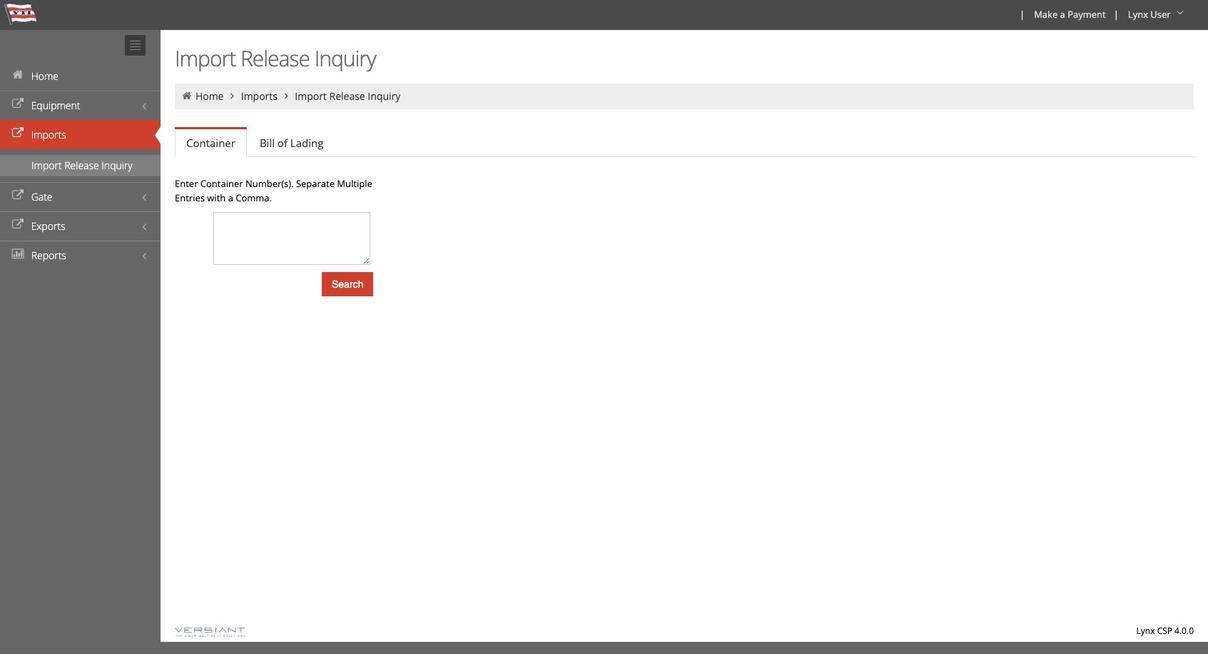 Task type: describe. For each thing, give the bounding box(es) containing it.
bill of lading
[[260, 136, 324, 150]]

external link image for imports
[[11, 129, 25, 139]]

external link image for exports
[[11, 220, 25, 230]]

container inside enter container number(s).  separate multiple entries with a comma.
[[200, 177, 243, 190]]

container link
[[175, 129, 247, 157]]

container inside the container link
[[186, 136, 236, 150]]

import release inquiry for the rightmost 'import release inquiry' link
[[295, 89, 401, 103]]

gate link
[[0, 182, 161, 211]]

angle right image
[[226, 91, 239, 101]]

make
[[1035, 8, 1058, 21]]

lading
[[290, 136, 324, 150]]

csp
[[1158, 625, 1173, 637]]

0 horizontal spatial imports
[[31, 128, 66, 141]]

angle right image
[[280, 91, 293, 101]]

inquiry for the rightmost 'import release inquiry' link
[[368, 89, 401, 103]]

search
[[332, 278, 364, 290]]

search button
[[322, 272, 374, 296]]

0 vertical spatial a
[[1061, 8, 1066, 21]]

2 | from the left
[[1114, 8, 1119, 21]]

release for the leftmost 'import release inquiry' link
[[64, 159, 99, 172]]

comma.
[[236, 191, 272, 204]]

equipment link
[[0, 91, 161, 120]]

import release inquiry for the leftmost 'import release inquiry' link
[[31, 159, 133, 172]]

exports link
[[0, 211, 161, 241]]

0 vertical spatial inquiry
[[315, 44, 376, 73]]

separate
[[296, 177, 335, 190]]

1 | from the left
[[1020, 8, 1025, 21]]

1 vertical spatial home
[[196, 89, 224, 103]]

1 horizontal spatial home link
[[196, 89, 224, 103]]

bill of lading link
[[248, 129, 335, 157]]

home image
[[11, 70, 25, 80]]

user
[[1151, 8, 1171, 21]]

lynx user link
[[1122, 0, 1193, 30]]

lynx for lynx user
[[1129, 8, 1149, 21]]

0 horizontal spatial home link
[[0, 61, 161, 91]]

1 horizontal spatial import release inquiry link
[[295, 89, 401, 103]]

0 vertical spatial imports
[[241, 89, 278, 103]]

bar chart image
[[11, 249, 25, 259]]

2 horizontal spatial import
[[295, 89, 327, 103]]

reports link
[[0, 241, 161, 270]]



Task type: vqa. For each thing, say whether or not it's contained in the screenshot.
'Forgot your password ? No worries, click Here to reset your password.'
no



Task type: locate. For each thing, give the bounding box(es) containing it.
reports
[[31, 248, 66, 262]]

2 horizontal spatial release
[[329, 89, 365, 103]]

import
[[175, 44, 236, 73], [295, 89, 327, 103], [31, 159, 62, 172]]

0 horizontal spatial home
[[31, 69, 59, 83]]

import release inquiry link right angle right image
[[295, 89, 401, 103]]

bill
[[260, 136, 275, 150]]

| left make
[[1020, 8, 1025, 21]]

0 horizontal spatial import
[[31, 159, 62, 172]]

2 vertical spatial import
[[31, 159, 62, 172]]

external link image inside the exports link
[[11, 220, 25, 230]]

external link image inside equipment link
[[11, 99, 25, 109]]

1 vertical spatial import
[[295, 89, 327, 103]]

release for the rightmost 'import release inquiry' link
[[329, 89, 365, 103]]

1 vertical spatial inquiry
[[368, 89, 401, 103]]

angle down image
[[1174, 8, 1188, 18]]

home right home icon
[[31, 69, 59, 83]]

1 horizontal spatial import
[[175, 44, 236, 73]]

imports down equipment
[[31, 128, 66, 141]]

lynx for lynx csp 4.0.0
[[1137, 625, 1156, 637]]

2 vertical spatial import release inquiry
[[31, 159, 133, 172]]

0 horizontal spatial import release inquiry link
[[0, 155, 161, 176]]

0 vertical spatial imports link
[[241, 89, 278, 103]]

1 external link image from the top
[[11, 99, 25, 109]]

0 vertical spatial release
[[241, 44, 310, 73]]

import release inquiry link
[[295, 89, 401, 103], [0, 155, 161, 176]]

make a payment link
[[1028, 0, 1111, 30]]

1 vertical spatial imports link
[[0, 120, 161, 149]]

exports
[[31, 219, 65, 233]]

1 horizontal spatial imports link
[[241, 89, 278, 103]]

1 vertical spatial a
[[228, 191, 233, 204]]

lynx left user
[[1129, 8, 1149, 21]]

0 horizontal spatial |
[[1020, 8, 1025, 21]]

home link up equipment
[[0, 61, 161, 91]]

of
[[278, 136, 288, 150]]

number(s).
[[246, 177, 294, 190]]

1 vertical spatial external link image
[[11, 129, 25, 139]]

None text field
[[213, 212, 371, 265]]

import release inquiry up gate link
[[31, 159, 133, 172]]

lynx csp 4.0.0
[[1137, 625, 1194, 637]]

import up home image
[[175, 44, 236, 73]]

inquiry
[[315, 44, 376, 73], [368, 89, 401, 103], [102, 159, 133, 172]]

release up angle right image
[[241, 44, 310, 73]]

a right "with"
[[228, 191, 233, 204]]

home image
[[181, 91, 193, 101]]

1 vertical spatial container
[[200, 177, 243, 190]]

1 vertical spatial import release inquiry
[[295, 89, 401, 103]]

1 horizontal spatial a
[[1061, 8, 1066, 21]]

import release inquiry right angle right image
[[295, 89, 401, 103]]

payment
[[1068, 8, 1106, 21]]

container
[[186, 136, 236, 150], [200, 177, 243, 190]]

home link
[[0, 61, 161, 91], [196, 89, 224, 103]]

imports left angle right image
[[241, 89, 278, 103]]

release up gate link
[[64, 159, 99, 172]]

import release inquiry link up gate link
[[0, 155, 161, 176]]

0 vertical spatial home
[[31, 69, 59, 83]]

lynx inside lynx user link
[[1129, 8, 1149, 21]]

2 vertical spatial inquiry
[[102, 159, 133, 172]]

2 vertical spatial external link image
[[11, 220, 25, 230]]

external link image
[[11, 191, 25, 201]]

2 external link image from the top
[[11, 129, 25, 139]]

1 horizontal spatial release
[[241, 44, 310, 73]]

make a payment
[[1035, 8, 1106, 21]]

0 vertical spatial import
[[175, 44, 236, 73]]

1 horizontal spatial imports
[[241, 89, 278, 103]]

container up "with"
[[200, 177, 243, 190]]

container up enter
[[186, 136, 236, 150]]

1 horizontal spatial home
[[196, 89, 224, 103]]

versiant image
[[175, 626, 245, 637]]

enter container number(s).  separate multiple entries with a comma.
[[175, 177, 373, 204]]

imports link
[[241, 89, 278, 103], [0, 120, 161, 149]]

0 vertical spatial lynx
[[1129, 8, 1149, 21]]

|
[[1020, 8, 1025, 21], [1114, 8, 1119, 21]]

a inside enter container number(s).  separate multiple entries with a comma.
[[228, 191, 233, 204]]

home
[[31, 69, 59, 83], [196, 89, 224, 103]]

home left angle right icon
[[196, 89, 224, 103]]

import release inquiry up angle right image
[[175, 44, 376, 73]]

multiple
[[337, 177, 373, 190]]

0 vertical spatial import release inquiry link
[[295, 89, 401, 103]]

1 vertical spatial imports
[[31, 128, 66, 141]]

imports
[[241, 89, 278, 103], [31, 128, 66, 141]]

a right make
[[1061, 8, 1066, 21]]

imports link left angle right image
[[241, 89, 278, 103]]

1 horizontal spatial |
[[1114, 8, 1119, 21]]

3 external link image from the top
[[11, 220, 25, 230]]

import right angle right image
[[295, 89, 327, 103]]

0 vertical spatial container
[[186, 136, 236, 150]]

inquiry for the leftmost 'import release inquiry' link
[[102, 159, 133, 172]]

a
[[1061, 8, 1066, 21], [228, 191, 233, 204]]

1 vertical spatial release
[[329, 89, 365, 103]]

0 vertical spatial external link image
[[11, 99, 25, 109]]

release
[[241, 44, 310, 73], [329, 89, 365, 103], [64, 159, 99, 172]]

lynx left csp at the bottom
[[1137, 625, 1156, 637]]

0 vertical spatial import release inquiry
[[175, 44, 376, 73]]

lynx
[[1129, 8, 1149, 21], [1137, 625, 1156, 637]]

1 vertical spatial import release inquiry link
[[0, 155, 161, 176]]

equipment
[[31, 99, 80, 112]]

1 vertical spatial lynx
[[1137, 625, 1156, 637]]

with
[[207, 191, 226, 204]]

enter
[[175, 177, 198, 190]]

imports link down equipment
[[0, 120, 161, 149]]

external link image for equipment
[[11, 99, 25, 109]]

import release inquiry
[[175, 44, 376, 73], [295, 89, 401, 103], [31, 159, 133, 172]]

0 horizontal spatial a
[[228, 191, 233, 204]]

gate
[[31, 190, 53, 203]]

lynx user
[[1129, 8, 1171, 21]]

import up gate
[[31, 159, 62, 172]]

entries
[[175, 191, 205, 204]]

| right 'payment'
[[1114, 8, 1119, 21]]

release right angle right image
[[329, 89, 365, 103]]

0 horizontal spatial imports link
[[0, 120, 161, 149]]

external link image
[[11, 99, 25, 109], [11, 129, 25, 139], [11, 220, 25, 230]]

home link left angle right icon
[[196, 89, 224, 103]]

0 horizontal spatial release
[[64, 159, 99, 172]]

2 vertical spatial release
[[64, 159, 99, 172]]

4.0.0
[[1175, 625, 1194, 637]]



